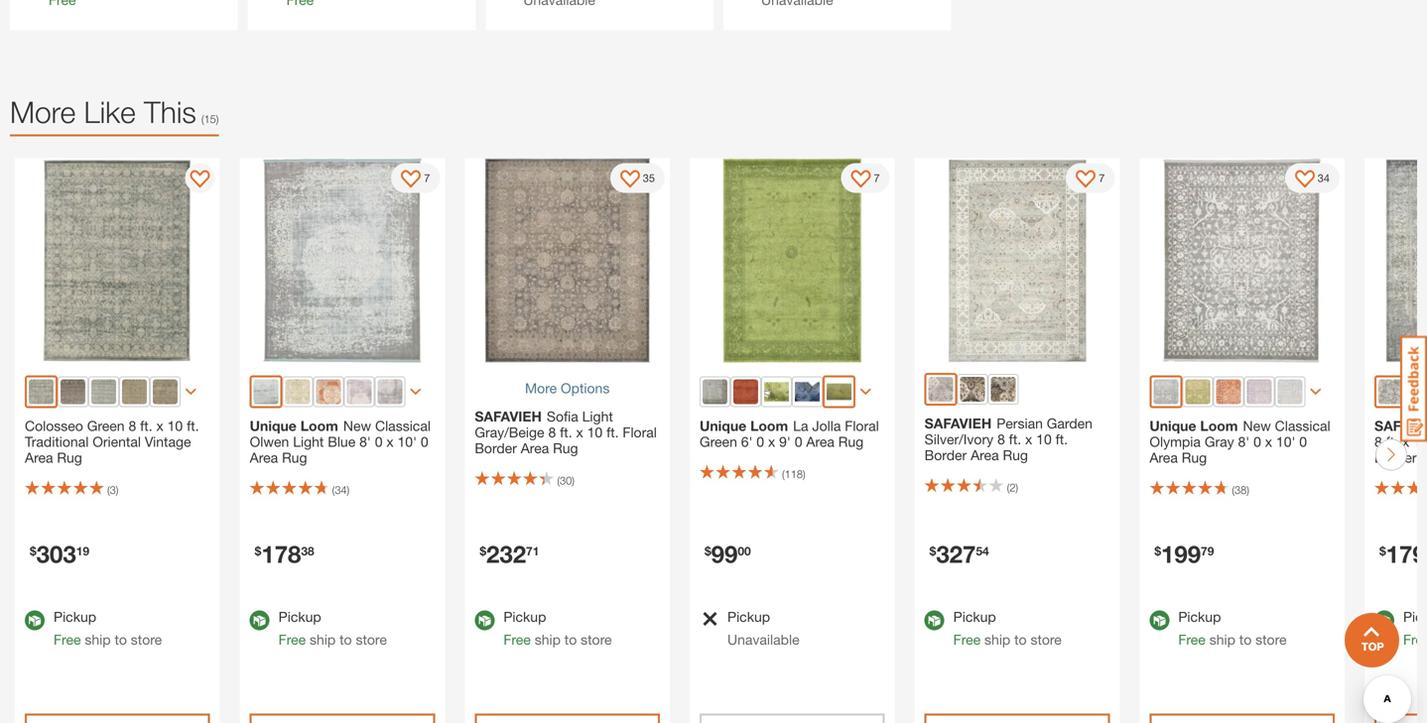 Task type: vqa. For each thing, say whether or not it's contained in the screenshot.
Small Spaces ( 7 )
no



Task type: locate. For each thing, give the bounding box(es) containing it.
display image inside 34 dropdown button
[[1295, 170, 1315, 190]]

4 ship from the left
[[985, 632, 1011, 649]]

(
[[201, 113, 204, 126], [782, 468, 785, 481], [557, 475, 560, 488], [1007, 482, 1010, 495], [107, 484, 110, 497], [332, 484, 335, 497], [1232, 484, 1235, 497]]

pickup free ship to store inside '5 / 15' group
[[954, 609, 1062, 649]]

classical for 199
[[1275, 418, 1331, 434]]

$ inside the $ 99 00
[[705, 545, 712, 559]]

loom for 199
[[1201, 418, 1239, 434]]

1 horizontal spatial unique
[[700, 418, 747, 434]]

1 / 15 group
[[10, 158, 225, 724]]

2 pickup free ship to store from the left
[[279, 609, 387, 649]]

x down beige image on the left
[[156, 418, 164, 434]]

10' inside new classical olympia gray 8' 0 x 10' 0 area rug
[[1277, 434, 1296, 450]]

5 free from the left
[[1179, 632, 1206, 649]]

2 loom from the left
[[751, 418, 788, 434]]

4 display image from the left
[[1295, 170, 1315, 190]]

$ inside the $ 179
[[1380, 545, 1387, 559]]

3
[[110, 484, 116, 497]]

free down '$ 327 54'
[[954, 632, 981, 649]]

) down new classical olympia gray 8' 0 x 10' 0 area rug
[[1247, 484, 1250, 497]]

3 store from the left
[[581, 632, 612, 649]]

1 vertical spatial 38
[[301, 545, 314, 559]]

6 pickup from the left
[[1179, 609, 1222, 626]]

$ inside $ 199 79
[[1155, 545, 1162, 559]]

silver/ivory image
[[929, 378, 954, 402], [1379, 380, 1404, 405]]

1 ship from the left
[[85, 632, 111, 649]]

4 0 from the left
[[795, 434, 803, 450]]

store for 232
[[581, 632, 612, 649]]

1 vertical spatial 34
[[335, 484, 347, 497]]

classical
[[375, 418, 431, 434], [1275, 418, 1331, 434]]

3 unique loom from the left
[[1150, 418, 1239, 434]]

) inside the 6 / 15 group
[[1247, 484, 1250, 497]]

unique loom down light green icon
[[250, 418, 338, 434]]

( inside 1 / 15 group
[[107, 484, 110, 497]]

( for 303
[[107, 484, 110, 497]]

3 unique from the left
[[1150, 418, 1197, 434]]

terracotta image inside 2 / 15 group
[[316, 380, 341, 405]]

1 horizontal spatial 7 button
[[841, 163, 890, 193]]

1 horizontal spatial 7
[[874, 172, 880, 184]]

available for pickup image down 199
[[1150, 611, 1170, 631]]

) inside 4 / 15 'group'
[[803, 468, 806, 481]]

19
[[76, 545, 89, 559]]

free
[[54, 632, 81, 649], [279, 632, 306, 649], [504, 632, 531, 649], [954, 632, 981, 649], [1179, 632, 1206, 649], [1404, 632, 1428, 649]]

new for 178
[[343, 418, 371, 434]]

light down options
[[582, 409, 613, 425]]

area inside "new classical olwen light blue 8' 0 x 10' 0 area rug"
[[250, 450, 278, 466]]

light blue image
[[254, 380, 279, 405]]

pickup
[[54, 609, 96, 626], [279, 609, 321, 626], [504, 609, 546, 626], [728, 609, 771, 626], [954, 609, 997, 626], [1179, 609, 1222, 626]]

display image for 199
[[1295, 170, 1315, 190]]

) inside 2 / 15 group
[[347, 484, 350, 497]]

ft.
[[140, 418, 153, 434], [187, 418, 199, 434], [560, 425, 572, 441], [607, 425, 619, 441], [1009, 432, 1022, 448], [1056, 432, 1068, 448]]

pickup down '$ 327 54'
[[954, 609, 997, 626]]

pickup free ship to store for 327
[[954, 609, 1062, 649]]

la jolla floral green 6' 0 x 9' 0 area rug
[[700, 418, 879, 450]]

4 store from the left
[[1031, 632, 1062, 649]]

1 7 button from the left
[[391, 163, 440, 193]]

( inside the 6 / 15 group
[[1232, 484, 1235, 497]]

more for like
[[10, 94, 76, 130]]

safavieh inside '5 / 15' group
[[925, 416, 992, 432]]

1 display image from the left
[[401, 170, 421, 190]]

la
[[793, 418, 809, 434]]

colosseo green 8 ft. x 10 ft. traditional oriental vintage area rug link
[[25, 418, 199, 466]]

1 pickup free ship to store from the left
[[54, 609, 162, 649]]

0 horizontal spatial light green image
[[764, 380, 789, 405]]

pickup free ship to store for 199
[[1179, 609, 1287, 649]]

ship down 19 at the left bottom of page
[[85, 632, 111, 649]]

35 button
[[610, 163, 665, 193]]

7 $ from the left
[[1380, 545, 1387, 559]]

border
[[475, 441, 517, 457], [925, 448, 967, 464]]

1 horizontal spatial terracotta image
[[1217, 380, 1241, 405]]

purple image
[[347, 380, 372, 405]]

( 38 )
[[1232, 484, 1250, 497]]

available for pickup image
[[250, 611, 270, 631], [925, 611, 945, 631], [1375, 611, 1395, 631]]

3 display image from the left
[[1076, 170, 1096, 190]]

unique loom for 178
[[250, 418, 338, 434]]

0 vertical spatial 38
[[1235, 484, 1247, 497]]

) for 327
[[1016, 482, 1019, 495]]

0 horizontal spatial border
[[475, 441, 517, 457]]

2 ship from the left
[[310, 632, 336, 649]]

safavieh for 232
[[475, 409, 542, 425]]

purple image
[[1247, 380, 1272, 405]]

terracotta image
[[316, 380, 341, 405], [1217, 380, 1241, 405]]

1 horizontal spatial 10'
[[1277, 434, 1296, 450]]

1 loom from the left
[[301, 418, 338, 434]]

unique loom inside 2 / 15 group
[[250, 418, 338, 434]]

) down the persian garden silver/ivory 8 ft. x 10 ft. border area rug
[[1016, 482, 1019, 495]]

new inside "new classical olwen light blue 8' 0 x 10' 0 area rug"
[[343, 418, 371, 434]]

$ inside $ 303 19
[[30, 545, 36, 559]]

silver/ivory image up safavie
[[1379, 380, 1404, 405]]

x
[[156, 418, 164, 434], [576, 425, 584, 441], [1026, 432, 1033, 448], [387, 434, 394, 450], [768, 434, 776, 450], [1266, 434, 1273, 450]]

available for pickup image down 303
[[25, 611, 45, 631]]

free down $ 199 79
[[1179, 632, 1206, 649]]

available for pickup image for 232
[[475, 611, 495, 631]]

1 horizontal spatial new
[[1244, 418, 1272, 434]]

( for 99
[[782, 468, 785, 481]]

1 vertical spatial more
[[525, 380, 557, 397]]

38
[[1235, 484, 1247, 497], [301, 545, 314, 559]]

) down oriental on the left bottom of the page
[[116, 484, 119, 497]]

5 pickup free ship to store from the left
[[1179, 609, 1287, 649]]

persian garden silver/ivory 8 ft. x 10 ft. border area rug image
[[915, 158, 1120, 364]]

6'
[[741, 434, 753, 450]]

pickup free ship to store down 19 at the left bottom of page
[[54, 609, 162, 649]]

terracotta image inside the 6 / 15 group
[[1217, 380, 1241, 405]]

8'
[[360, 434, 371, 450], [1239, 434, 1250, 450]]

x inside la jolla floral green 6' 0 x 9' 0 area rug
[[768, 434, 776, 450]]

safavie
[[1375, 418, 1428, 434]]

0 vertical spatial more
[[10, 94, 76, 130]]

1 horizontal spatial classical
[[1275, 418, 1331, 434]]

1 vertical spatial light
[[293, 434, 324, 450]]

light green image right rust red image
[[764, 380, 789, 405]]

green inside colosseo green 8 ft. x 10 ft. traditional oriental vintage area rug
[[87, 418, 125, 434]]

1 classical from the left
[[375, 418, 431, 434]]

2 available for pickup image from the left
[[925, 611, 945, 631]]

light left blue
[[293, 434, 324, 450]]

pickup down $ 303 19
[[54, 609, 96, 626]]

10
[[167, 418, 183, 434], [587, 425, 603, 441], [1037, 432, 1052, 448]]

loom for 99
[[751, 418, 788, 434]]

2 $ from the left
[[255, 545, 261, 559]]

1 $ from the left
[[30, 545, 36, 559]]

available for pickup image down 327
[[925, 611, 945, 631]]

2 display image from the left
[[620, 170, 640, 190]]

7 button inside '5 / 15' group
[[1067, 163, 1115, 193]]

8' inside "new classical olwen light blue 8' 0 x 10' 0 area rug"
[[360, 434, 371, 450]]

pickup down $ 232 71
[[504, 609, 546, 626]]

unique inside the 6 / 15 group
[[1150, 418, 1197, 434]]

1 10' from the left
[[398, 434, 417, 450]]

1 horizontal spatial unique loom
[[700, 418, 788, 434]]

store inside 3 / 15 group
[[581, 632, 612, 649]]

loom
[[301, 418, 338, 434], [751, 418, 788, 434], [1201, 418, 1239, 434]]

pickup free ship to store inside 1 / 15 group
[[54, 609, 162, 649]]

2 horizontal spatial available for pickup image
[[1150, 611, 1170, 631]]

to for 178
[[340, 632, 352, 649]]

area
[[807, 434, 835, 450], [521, 441, 549, 457], [971, 448, 999, 464], [25, 450, 53, 466], [250, 450, 278, 466], [1150, 450, 1178, 466]]

free inside the 6 / 15 group
[[1179, 632, 1206, 649]]

classical inside "new classical olwen light blue 8' 0 x 10' 0 area rug"
[[375, 418, 431, 434]]

x left garden
[[1026, 432, 1033, 448]]

5 to from the left
[[1240, 632, 1252, 649]]

8
[[129, 418, 136, 434], [549, 425, 556, 441], [998, 432, 1006, 448]]

light gray image
[[1154, 380, 1179, 405]]

ivory image
[[378, 380, 403, 405]]

unique down light gray image
[[1150, 418, 1197, 434]]

4 free from the left
[[954, 632, 981, 649]]

1 horizontal spatial display image
[[620, 170, 640, 190]]

unique loom down rust red image
[[700, 418, 788, 434]]

2 to from the left
[[340, 632, 352, 649]]

free inside 2 / 15 group
[[279, 632, 306, 649]]

new
[[343, 418, 371, 434], [1244, 418, 1272, 434]]

store inside 2 / 15 group
[[356, 632, 387, 649]]

new inside new classical olympia gray 8' 0 x 10' 0 area rug
[[1244, 418, 1272, 434]]

floral inside sofia light gray/beige 8 ft. x 10 ft. floral border area rug
[[623, 425, 657, 441]]

1 available for pickup image from the left
[[25, 611, 45, 631]]

jolla
[[813, 418, 841, 434]]

area inside sofia light gray/beige 8 ft. x 10 ft. floral border area rug
[[521, 441, 549, 457]]

1 horizontal spatial 34
[[1318, 172, 1330, 184]]

to for 199
[[1240, 632, 1252, 649]]

1 horizontal spatial border
[[925, 448, 967, 464]]

pickup free ship to store down 79
[[1179, 609, 1287, 649]]

pickup free ship to store inside the 6 / 15 group
[[1179, 609, 1287, 649]]

2 horizontal spatial 8
[[998, 432, 1006, 448]]

ship down '$ 178 38'
[[310, 632, 336, 649]]

3 available for pickup image from the left
[[1150, 611, 1170, 631]]

classical down 'ivory' image in the bottom left of the page
[[375, 418, 431, 434]]

0 horizontal spatial 8
[[129, 418, 136, 434]]

0 horizontal spatial new
[[343, 418, 371, 434]]

available for pickup image for 199
[[1150, 611, 1170, 631]]

2 available for pickup image from the left
[[475, 611, 495, 631]]

sofia light gray/beige 8 ft. x 10 ft. floral border area rug image
[[465, 158, 670, 364]]

unique down light gray icon
[[700, 418, 747, 434]]

6 $ from the left
[[1155, 545, 1162, 559]]

free for 199
[[1179, 632, 1206, 649]]

)
[[216, 113, 219, 126], [803, 468, 806, 481], [572, 475, 575, 488], [1016, 482, 1019, 495], [116, 484, 119, 497], [347, 484, 350, 497], [1247, 484, 1250, 497]]

ft. down the more options link
[[560, 425, 572, 441]]

1 terracotta image from the left
[[316, 380, 341, 405]]

8' inside new classical olympia gray 8' 0 x 10' 0 area rug
[[1239, 434, 1250, 450]]

ship inside 2 / 15 group
[[310, 632, 336, 649]]

store for 303
[[131, 632, 162, 649]]

( for 178
[[332, 484, 335, 497]]

1 new from the left
[[343, 418, 371, 434]]

6 / 15 group
[[1135, 158, 1350, 724]]

1 horizontal spatial 10
[[587, 425, 603, 441]]

2 horizontal spatial available for pickup image
[[1375, 611, 1395, 631]]

1 horizontal spatial safavieh
[[925, 416, 992, 432]]

2 free from the left
[[279, 632, 306, 649]]

1 store from the left
[[131, 632, 162, 649]]

1 horizontal spatial green
[[700, 434, 738, 450]]

8 right gray/beige
[[549, 425, 556, 441]]

8' right blue
[[360, 434, 371, 450]]

store inside the 6 / 15 group
[[1256, 632, 1287, 649]]

( down 9'
[[782, 468, 785, 481]]

light
[[582, 409, 613, 425], [293, 434, 324, 450]]

x inside colosseo green 8 ft. x 10 ft. traditional oriental vintage area rug
[[156, 418, 164, 434]]

0 horizontal spatial 38
[[301, 545, 314, 559]]

( inside 4 / 15 'group'
[[782, 468, 785, 481]]

beige image
[[153, 380, 178, 405]]

2 pickup from the left
[[279, 609, 321, 626]]

10' down 'ivory' image in the bottom left of the page
[[398, 434, 417, 450]]

4 $ from the left
[[705, 545, 712, 559]]

unique loom down light gray image
[[1150, 418, 1239, 434]]

store for 178
[[356, 632, 387, 649]]

1 7 from the left
[[424, 172, 430, 184]]

10 inside sofia light gray/beige 8 ft. x 10 ft. floral border area rug
[[587, 425, 603, 441]]

ship inside 1 / 15 group
[[85, 632, 111, 649]]

2 horizontal spatial 7
[[1099, 172, 1105, 184]]

unique for 178
[[250, 418, 297, 434]]

2 terracotta image from the left
[[1217, 380, 1241, 405]]

loom inside 4 / 15 'group'
[[751, 418, 788, 434]]

0 horizontal spatial display image
[[401, 170, 421, 190]]

store inside '5 / 15' group
[[1031, 632, 1062, 649]]

5 pickup from the left
[[954, 609, 997, 626]]

10'
[[398, 434, 417, 450], [1277, 434, 1296, 450]]

3 loom from the left
[[1201, 418, 1239, 434]]

pickup up unavailable
[[728, 609, 771, 626]]

ft. right the 'persian'
[[1056, 432, 1068, 448]]

available for pickup image left pick
[[1375, 611, 1395, 631]]

5 store from the left
[[1256, 632, 1287, 649]]

unique down light blue icon
[[250, 418, 297, 434]]

0 horizontal spatial unique
[[250, 418, 297, 434]]

179
[[1387, 540, 1426, 569]]

more inside 3 / 15 group
[[525, 380, 557, 397]]

5 ship from the left
[[1210, 632, 1236, 649]]

rust red image
[[734, 380, 759, 405]]

1 light green image from the left
[[764, 380, 789, 405]]

( right this
[[201, 113, 204, 126]]

2 new from the left
[[1244, 418, 1272, 434]]

x right gray
[[1266, 434, 1273, 450]]

7 button
[[391, 163, 440, 193], [841, 163, 890, 193], [1067, 163, 1115, 193]]

pickup inside 2 / 15 group
[[279, 609, 321, 626]]

10 inside colosseo green 8 ft. x 10 ft. traditional oriental vintage area rug
[[167, 418, 183, 434]]

1 available for pickup image from the left
[[250, 611, 270, 631]]

3 7 button from the left
[[1067, 163, 1115, 193]]

ship down 54
[[985, 632, 1011, 649]]

floral right sofia
[[623, 425, 657, 441]]

rug inside la jolla floral green 6' 0 x 9' 0 area rug
[[839, 434, 864, 450]]

0 horizontal spatial classical
[[375, 418, 431, 434]]

to inside the 6 / 15 group
[[1240, 632, 1252, 649]]

$
[[30, 545, 36, 559], [255, 545, 261, 559], [480, 545, 487, 559], [705, 545, 712, 559], [930, 545, 937, 559], [1155, 545, 1162, 559], [1380, 545, 1387, 559]]

free down pick
[[1404, 632, 1428, 649]]

store
[[131, 632, 162, 649], [356, 632, 387, 649], [581, 632, 612, 649], [1031, 632, 1062, 649], [1256, 632, 1287, 649]]

2 0 from the left
[[421, 434, 429, 450]]

1 horizontal spatial 38
[[1235, 484, 1247, 497]]

4 pickup free ship to store from the left
[[954, 609, 1062, 649]]

x right blue
[[387, 434, 394, 450]]

2 unique from the left
[[700, 418, 747, 434]]

pickup for 99
[[728, 609, 771, 626]]

2 7 button from the left
[[841, 163, 890, 193]]

pickup free ship to store down '$ 178 38'
[[279, 609, 387, 649]]

1 horizontal spatial 8
[[549, 425, 556, 441]]

( down new classical olympia gray 8' 0 x 10' 0 area rug
[[1232, 484, 1235, 497]]

5 $ from the left
[[930, 545, 937, 559]]

gray/beige
[[475, 425, 545, 441]]

new classical olympia gray 8' 0 x 10' 0 area rug image
[[1140, 158, 1345, 364]]

more left "like"
[[10, 94, 76, 130]]

0 horizontal spatial more
[[10, 94, 76, 130]]

1 pickup from the left
[[54, 609, 96, 626]]

3 free from the left
[[504, 632, 531, 649]]

2 horizontal spatial loom
[[1201, 418, 1239, 434]]

4 pickup from the left
[[728, 609, 771, 626]]

pickup for 199
[[1179, 609, 1222, 626]]

2 horizontal spatial unique
[[1150, 418, 1197, 434]]

display image
[[190, 170, 210, 190], [851, 170, 871, 190], [1076, 170, 1096, 190], [1295, 170, 1315, 190]]

available for pickup image
[[25, 611, 45, 631], [475, 611, 495, 631], [1150, 611, 1170, 631]]

options
[[561, 380, 610, 397]]

ship down 79
[[1210, 632, 1236, 649]]

7 inside 2 / 15 group
[[424, 172, 430, 184]]

to inside 1 / 15 group
[[115, 632, 127, 649]]

x inside "new classical olwen light blue 8' 0 x 10' 0 area rug"
[[387, 434, 394, 450]]

1 8' from the left
[[360, 434, 371, 450]]

( inside '5 / 15' group
[[1007, 482, 1010, 495]]

1 horizontal spatial available for pickup image
[[475, 611, 495, 631]]

ship inside 3 / 15 group
[[535, 632, 561, 649]]

to inside 3 / 15 group
[[565, 632, 577, 649]]

classical inside new classical olympia gray 8' 0 x 10' 0 area rug
[[1275, 418, 1331, 434]]

more for options
[[525, 380, 557, 397]]

) down sofia light gray/beige 8 ft. x 10 ft. floral border area rug
[[572, 475, 575, 488]]

pickup inside '5 / 15' group
[[954, 609, 997, 626]]

2 horizontal spatial 7 button
[[1067, 163, 1115, 193]]

pickup free ship to store inside 3 / 15 group
[[504, 609, 612, 649]]

pickup inside 1 / 15 group
[[54, 609, 96, 626]]

4 / 15 group
[[685, 158, 900, 724]]

available for pickup image down the 232
[[475, 611, 495, 631]]

6 free from the left
[[1404, 632, 1428, 649]]

light brown image
[[61, 380, 85, 405]]

rug inside sofia light gray/beige 8 ft. x 10 ft. floral border area rug
[[553, 441, 578, 457]]

terracotta image for 199
[[1217, 380, 1241, 405]]

0 horizontal spatial 7 button
[[391, 163, 440, 193]]

) inside 3 / 15 group
[[572, 475, 575, 488]]

sofia light gray/beige 8 ft. x 10 ft. floral border area rug
[[475, 409, 657, 457]]

more up sofia
[[525, 380, 557, 397]]

to for 232
[[565, 632, 577, 649]]

0 horizontal spatial 10
[[167, 418, 183, 434]]

10 inside the persian garden silver/ivory 8 ft. x 10 ft. border area rug
[[1037, 432, 1052, 448]]

ship down 71 at the left of page
[[535, 632, 561, 649]]

7 button inside 4 / 15 'group'
[[841, 163, 890, 193]]

safavieh
[[475, 409, 542, 425], [925, 416, 992, 432]]

colosseo
[[25, 418, 83, 434]]

$ inside $ 232 71
[[480, 545, 487, 559]]

1 unique from the left
[[250, 418, 297, 434]]

unique loom inside the 6 / 15 group
[[1150, 418, 1239, 434]]

light green image right light gray image
[[1186, 380, 1211, 405]]

2 10' from the left
[[1277, 434, 1296, 450]]

pick
[[1404, 609, 1428, 626]]

) down blue
[[347, 484, 350, 497]]

) down la jolla floral green 6' 0 x 9' 0 area rug
[[803, 468, 806, 481]]

0 vertical spatial 34
[[1318, 172, 1330, 184]]

38 inside the 6 / 15 group
[[1235, 484, 1247, 497]]

rug inside "new classical olwen light blue 8' 0 x 10' 0 area rug"
[[282, 450, 307, 466]]

pickup free ship to store
[[54, 609, 162, 649], [279, 609, 387, 649], [504, 609, 612, 649], [954, 609, 1062, 649], [1179, 609, 1287, 649]]

available for pickup image for 303
[[25, 611, 45, 631]]

terracotta image left purple icon
[[1217, 380, 1241, 405]]

light green image
[[286, 380, 310, 405]]

3 pickup from the left
[[504, 609, 546, 626]]

green
[[87, 418, 125, 434], [700, 434, 738, 450]]

0 vertical spatial light
[[582, 409, 613, 425]]

0 horizontal spatial light
[[293, 434, 324, 450]]

sofia
[[547, 409, 579, 425]]

display image for 99
[[851, 170, 871, 190]]

area inside new classical olympia gray 8' 0 x 10' 0 area rug
[[1150, 450, 1178, 466]]

1 horizontal spatial loom
[[751, 418, 788, 434]]

1 display image from the left
[[190, 170, 210, 190]]

free inside '5 / 15' group
[[954, 632, 981, 649]]

) inside more like this ( 15 )
[[216, 113, 219, 126]]

display image for 232
[[620, 170, 640, 190]]

$ for 199
[[1155, 545, 1162, 559]]

new down purple icon
[[1244, 418, 1272, 434]]

1 horizontal spatial light green image
[[1186, 380, 1211, 405]]

unique loom inside 4 / 15 'group'
[[700, 418, 788, 434]]

0 horizontal spatial available for pickup image
[[25, 611, 45, 631]]

( inside 3 / 15 group
[[557, 475, 560, 488]]

oriental
[[93, 434, 141, 450]]

x left 9'
[[768, 434, 776, 450]]

10' inside "new classical olwen light blue 8' 0 x 10' 0 area rug"
[[398, 434, 417, 450]]

floral right jolla
[[845, 418, 879, 434]]

0 horizontal spatial green
[[87, 418, 125, 434]]

pickup free ship to store for 303
[[54, 609, 162, 649]]

pickup free ship to store down 54
[[954, 609, 1062, 649]]

terracotta image left purple image
[[316, 380, 341, 405]]

pickup free ship to store down 71 at the left of page
[[504, 609, 612, 649]]

$ 327 54
[[930, 540, 990, 569]]

7 inside '5 / 15' group
[[1099, 172, 1105, 184]]

1 to from the left
[[115, 632, 127, 649]]

$ inside '$ 178 38'
[[255, 545, 261, 559]]

available for pickup image down 178 at the left of page
[[250, 611, 270, 631]]

0 horizontal spatial 34
[[335, 484, 347, 497]]

display image
[[401, 170, 421, 190], [620, 170, 640, 190]]

x inside sofia light gray/beige 8 ft. x 10 ft. floral border area rug
[[576, 425, 584, 441]]

99
[[712, 540, 738, 569]]

free inside 1 / 15 group
[[54, 632, 81, 649]]

3 pickup free ship to store from the left
[[504, 609, 612, 649]]

2 classical from the left
[[1275, 418, 1331, 434]]

71
[[526, 545, 540, 559]]

8 down bone image
[[129, 418, 136, 434]]

7 button inside 2 / 15 group
[[391, 163, 440, 193]]

0 horizontal spatial 10'
[[398, 434, 417, 450]]

4 to from the left
[[1015, 632, 1027, 649]]

x down options
[[576, 425, 584, 441]]

more options link
[[475, 374, 660, 404]]

free for 232
[[504, 632, 531, 649]]

unique loom
[[250, 418, 338, 434], [700, 418, 788, 434], [1150, 418, 1239, 434]]

to inside '5 / 15' group
[[1015, 632, 1027, 649]]

1 unique loom from the left
[[250, 418, 338, 434]]

0 horizontal spatial unique loom
[[250, 418, 338, 434]]

more options
[[525, 380, 610, 397]]

9'
[[780, 434, 791, 450]]

pickup down '$ 178 38'
[[279, 609, 321, 626]]

rug
[[839, 434, 864, 450], [553, 441, 578, 457], [1003, 448, 1028, 464], [57, 450, 82, 466], [282, 450, 307, 466], [1182, 450, 1207, 466]]

ship inside '5 / 15' group
[[985, 632, 1011, 649]]

2 7 from the left
[[874, 172, 880, 184]]

) inside '5 / 15' group
[[1016, 482, 1019, 495]]

0 horizontal spatial 7
[[424, 172, 430, 184]]

light green image
[[764, 380, 789, 405], [1186, 380, 1211, 405]]

1 horizontal spatial floral
[[845, 418, 879, 434]]

to
[[115, 632, 127, 649], [340, 632, 352, 649], [565, 632, 577, 649], [1015, 632, 1027, 649], [1240, 632, 1252, 649]]

10' down light blue image
[[1277, 434, 1296, 450]]

0 horizontal spatial loom
[[301, 418, 338, 434]]

free down $ 232 71
[[504, 632, 531, 649]]

more
[[10, 94, 76, 130], [525, 380, 557, 397]]

0 horizontal spatial floral
[[623, 425, 657, 441]]

green image
[[29, 380, 54, 405]]

ship
[[85, 632, 111, 649], [310, 632, 336, 649], [535, 632, 561, 649], [985, 632, 1011, 649], [1210, 632, 1236, 649]]

7 for 327
[[1099, 172, 1105, 184]]

unique
[[250, 418, 297, 434], [700, 418, 747, 434], [1150, 418, 1197, 434]]

0 horizontal spatial safavieh
[[475, 409, 542, 425]]

store inside 1 / 15 group
[[131, 632, 162, 649]]

1 horizontal spatial available for pickup image
[[925, 611, 945, 631]]

2 8' from the left
[[1239, 434, 1250, 450]]

1 horizontal spatial light
[[582, 409, 613, 425]]

7 for 99
[[874, 172, 880, 184]]

pickup inside 3 / 15 group
[[504, 609, 546, 626]]

178
[[261, 540, 301, 569]]

2 store from the left
[[356, 632, 387, 649]]

3 ship from the left
[[535, 632, 561, 649]]

3 to from the left
[[565, 632, 577, 649]]

2 unique loom from the left
[[700, 418, 788, 434]]

pick free
[[1404, 609, 1428, 649]]

gray
[[1205, 434, 1235, 450]]

8 inside sofia light gray/beige 8 ft. x 10 ft. floral border area rug
[[549, 425, 556, 441]]

free down '$ 178 38'
[[279, 632, 306, 649]]

( down sofia light gray/beige 8 ft. x 10 ft. floral border area rug
[[557, 475, 560, 488]]

8 right silver/ivory
[[998, 432, 1006, 448]]

1 0 from the left
[[375, 434, 383, 450]]

( down "new classical olwen light blue 8' 0 x 10' 0 area rug"
[[332, 484, 335, 497]]

2 horizontal spatial unique loom
[[1150, 418, 1239, 434]]

safavieh left sofia
[[475, 409, 542, 425]]

pickup inside the 6 / 15 group
[[1179, 609, 1222, 626]]

available for pickup image for 178
[[250, 611, 270, 631]]

free down $ 303 19
[[54, 632, 81, 649]]

loom inside 2 / 15 group
[[301, 418, 338, 434]]

pickup down $ 199 79
[[1179, 609, 1222, 626]]

new down purple image
[[343, 418, 371, 434]]

1 free from the left
[[54, 632, 81, 649]]

colosseo green 8 ft. x 10 ft. traditional oriental vintage area rug
[[25, 418, 199, 466]]

0 horizontal spatial 8'
[[360, 434, 371, 450]]

green left '6''
[[700, 434, 738, 450]]

( down the persian garden silver/ivory 8 ft. x 10 ft. border area rug
[[1007, 482, 1010, 495]]

2 horizontal spatial 10
[[1037, 432, 1052, 448]]

silver/ivory image left multi/light blue icon
[[929, 378, 954, 402]]

2 display image from the left
[[851, 170, 871, 190]]

floral
[[845, 418, 879, 434], [623, 425, 657, 441]]

3 $ from the left
[[480, 545, 487, 559]]

7
[[424, 172, 430, 184], [874, 172, 880, 184], [1099, 172, 1105, 184]]

0 horizontal spatial terracotta image
[[316, 380, 341, 405]]

1 horizontal spatial 8'
[[1239, 434, 1250, 450]]

pickup free ship to store inside 2 / 15 group
[[279, 609, 387, 649]]

safavieh down multi/light blue icon
[[925, 416, 992, 432]]

34
[[1318, 172, 1330, 184], [335, 484, 347, 497]]

classical down light blue image
[[1275, 418, 1331, 434]]

to inside 2 / 15 group
[[340, 632, 352, 649]]

( down colosseo green 8 ft. x 10 ft. traditional oriental vintage area rug
[[107, 484, 110, 497]]

$ 199 79
[[1155, 540, 1215, 569]]

3 7 from the left
[[1099, 172, 1105, 184]]

safavie link
[[1375, 418, 1428, 466]]

green down gray image
[[87, 418, 125, 434]]

8' right gray
[[1239, 434, 1250, 450]]

( inside more like this ( 15 )
[[201, 113, 204, 126]]

) right this
[[216, 113, 219, 126]]

15
[[204, 113, 216, 126]]

loom inside the 6 / 15 group
[[1201, 418, 1239, 434]]

1 horizontal spatial more
[[525, 380, 557, 397]]

light gray image
[[703, 380, 728, 405]]

0 horizontal spatial available for pickup image
[[250, 611, 270, 631]]



Task type: describe. For each thing, give the bounding box(es) containing it.
ft. up the ( 2 ) in the right of the page
[[1009, 432, 1022, 448]]

) for 178
[[347, 484, 350, 497]]

$ for 303
[[30, 545, 36, 559]]

7 for 178
[[424, 172, 430, 184]]

ship for 178
[[310, 632, 336, 649]]

ft. right oriental on the left bottom of the page
[[187, 418, 199, 434]]

38 inside '$ 178 38'
[[301, 545, 314, 559]]

persian
[[997, 416, 1043, 432]]

light inside "new classical olwen light blue 8' 0 x 10' 0 area rug"
[[293, 434, 324, 450]]

$ for 99
[[705, 545, 712, 559]]

garden
[[1047, 416, 1093, 432]]

free for 303
[[54, 632, 81, 649]]

( 3 )
[[107, 484, 119, 497]]

118
[[785, 468, 803, 481]]

( 2 )
[[1007, 482, 1019, 495]]

blue image
[[795, 380, 820, 405]]

1 horizontal spatial silver/ivory image
[[1379, 380, 1404, 405]]

like
[[84, 94, 136, 130]]

available for pickup image for 327
[[925, 611, 945, 631]]

to for 303
[[115, 632, 127, 649]]

7 button for 99
[[841, 163, 890, 193]]

) for 232
[[572, 475, 575, 488]]

new classical olympia gray 8' 0 x 10' 0 area rug
[[1150, 418, 1331, 466]]

2 / 15 group
[[235, 158, 450, 724]]

303
[[36, 540, 76, 569]]

2
[[1010, 482, 1016, 495]]

classical for 178
[[375, 418, 431, 434]]

free for 327
[[954, 632, 981, 649]]

area inside colosseo green 8 ft. x 10 ft. traditional oriental vintage area rug
[[25, 450, 53, 466]]

vintage
[[145, 434, 191, 450]]

( 34 )
[[332, 484, 350, 497]]

floral inside la jolla floral green 6' 0 x 9' 0 area rug
[[845, 418, 879, 434]]

light blue image
[[1278, 380, 1303, 405]]

multi/ivory image
[[992, 378, 1016, 402]]

$ for 232
[[480, 545, 487, 559]]

) for 199
[[1247, 484, 1250, 497]]

$ 99 00
[[705, 540, 751, 569]]

5 / 15 group
[[910, 158, 1125, 724]]

light inside sofia light gray/beige 8 ft. x 10 ft. floral border area rug
[[582, 409, 613, 425]]

safavieh for 327
[[925, 416, 992, 432]]

pickup unavailable
[[728, 609, 800, 649]]

( 30 )
[[557, 475, 575, 488]]

more like this ( 15 )
[[10, 94, 219, 130]]

colosseo green 8 ft. x 10 ft. traditional oriental vintage area rug image
[[15, 158, 220, 364]]

0 horizontal spatial silver/ivory image
[[929, 378, 954, 402]]

olympia
[[1150, 434, 1201, 450]]

loom for 178
[[301, 418, 338, 434]]

new classical olwen light blue 8' 0 x 10' 0 area rug
[[250, 418, 431, 466]]

to for 327
[[1015, 632, 1027, 649]]

ship for 232
[[535, 632, 561, 649]]

34 inside 2 / 15 group
[[335, 484, 347, 497]]

display image for 327
[[1076, 170, 1096, 190]]

2 light green image from the left
[[1186, 380, 1211, 405]]

( for 327
[[1007, 482, 1010, 495]]

( for 199
[[1232, 484, 1235, 497]]

store for 327
[[1031, 632, 1062, 649]]

327
[[937, 540, 976, 569]]

unavailable
[[728, 632, 800, 649]]

olwen
[[250, 434, 289, 450]]

) for 99
[[803, 468, 806, 481]]

pickup free ship to store for 178
[[279, 609, 387, 649]]

new classical olwen light blue 8' 0 x 10' 0 area rug image
[[240, 158, 445, 364]]

ship for 199
[[1210, 632, 1236, 649]]

$ 303 19
[[30, 540, 89, 569]]

ft. down bone image
[[140, 418, 153, 434]]

ship for 303
[[85, 632, 111, 649]]

pickup for 178
[[279, 609, 321, 626]]

7 / 15 group
[[1360, 158, 1428, 724]]

this
[[144, 94, 196, 130]]

ship for 327
[[985, 632, 1011, 649]]

5 0 from the left
[[1254, 434, 1262, 450]]

bone image
[[122, 380, 147, 405]]

79
[[1201, 545, 1215, 559]]

unique for 199
[[1150, 418, 1197, 434]]

( for 232
[[557, 475, 560, 488]]

pickup for 232
[[504, 609, 546, 626]]

rug inside the persian garden silver/ivory 8 ft. x 10 ft. border area rug
[[1003, 448, 1028, 464]]

34 inside dropdown button
[[1318, 172, 1330, 184]]

3 available for pickup image from the left
[[1375, 611, 1395, 631]]

34 button
[[1286, 163, 1340, 193]]

border inside the persian garden silver/ivory 8 ft. x 10 ft. border area rug
[[925, 448, 967, 464]]

00
[[738, 545, 751, 559]]

10 for 232
[[587, 425, 603, 441]]

multi/light blue image
[[961, 378, 986, 402]]

unique for 99
[[700, 418, 747, 434]]

free inside 7 / 15 group
[[1404, 632, 1428, 649]]

pickup for 327
[[954, 609, 997, 626]]

green inside la jolla floral green 6' 0 x 9' 0 area rug
[[700, 434, 738, 450]]

la jolla floral green 6' 0 x 9' 0 area rug image
[[690, 158, 895, 364]]

x inside the persian garden silver/ivory 8 ft. x 10 ft. border area rug
[[1026, 432, 1033, 448]]

8 inside colosseo green 8 ft. x 10 ft. traditional oriental vintage area rug
[[129, 418, 136, 434]]

traditional
[[25, 434, 89, 450]]

terracotta image for 178
[[316, 380, 341, 405]]

feedback link image
[[1401, 336, 1428, 443]]

) for 303
[[116, 484, 119, 497]]

new for 199
[[1244, 418, 1272, 434]]

unique loom for 99
[[700, 418, 788, 434]]

area inside la jolla floral green 6' 0 x 9' 0 area rug
[[807, 434, 835, 450]]

30
[[560, 475, 572, 488]]

pickup free ship to store for 232
[[504, 609, 612, 649]]

( 118 )
[[782, 468, 806, 481]]

evoke silver/ivory 8 ft. x 10 ft. distressed border medallion area rug image
[[1365, 158, 1428, 364]]

rug inside new classical olympia gray 8' 0 x 10' 0 area rug
[[1182, 450, 1207, 466]]

7 button for 327
[[1067, 163, 1115, 193]]

3 / 15 group
[[460, 158, 675, 724]]

blue
[[328, 434, 356, 450]]

$ 232 71
[[480, 540, 540, 569]]

gray image
[[91, 380, 116, 405]]

6 0 from the left
[[1300, 434, 1308, 450]]

free for 178
[[279, 632, 306, 649]]

ft. down options
[[607, 425, 619, 441]]

$ 178 38
[[255, 540, 314, 569]]

x inside new classical olympia gray 8' 0 x 10' 0 area rug
[[1266, 434, 1273, 450]]

pickup for 303
[[54, 609, 96, 626]]

$ 179
[[1380, 540, 1426, 569]]

10 for 327
[[1037, 432, 1052, 448]]

silver/ivory
[[925, 432, 994, 448]]

3 0 from the left
[[757, 434, 765, 450]]

$ for 327
[[930, 545, 937, 559]]

232
[[487, 540, 526, 569]]

8 for 232
[[549, 425, 556, 441]]

8 for 327
[[998, 432, 1006, 448]]

rug inside colosseo green 8 ft. x 10 ft. traditional oriental vintage area rug
[[57, 450, 82, 466]]

$ for 178
[[255, 545, 261, 559]]

display image for 178
[[401, 170, 421, 190]]

35
[[643, 172, 655, 184]]

199
[[1162, 540, 1201, 569]]

store for 199
[[1256, 632, 1287, 649]]

persian garden silver/ivory 8 ft. x 10 ft. border area rug
[[925, 416, 1093, 464]]

area inside the persian garden silver/ivory 8 ft. x 10 ft. border area rug
[[971, 448, 999, 464]]

border inside sofia light gray/beige 8 ft. x 10 ft. floral border area rug
[[475, 441, 517, 457]]

7 button for 178
[[391, 163, 440, 193]]

54
[[976, 545, 990, 559]]

limited stock for pickup image
[[700, 611, 719, 628]]

green image
[[827, 380, 852, 405]]

unique loom for 199
[[1150, 418, 1239, 434]]



